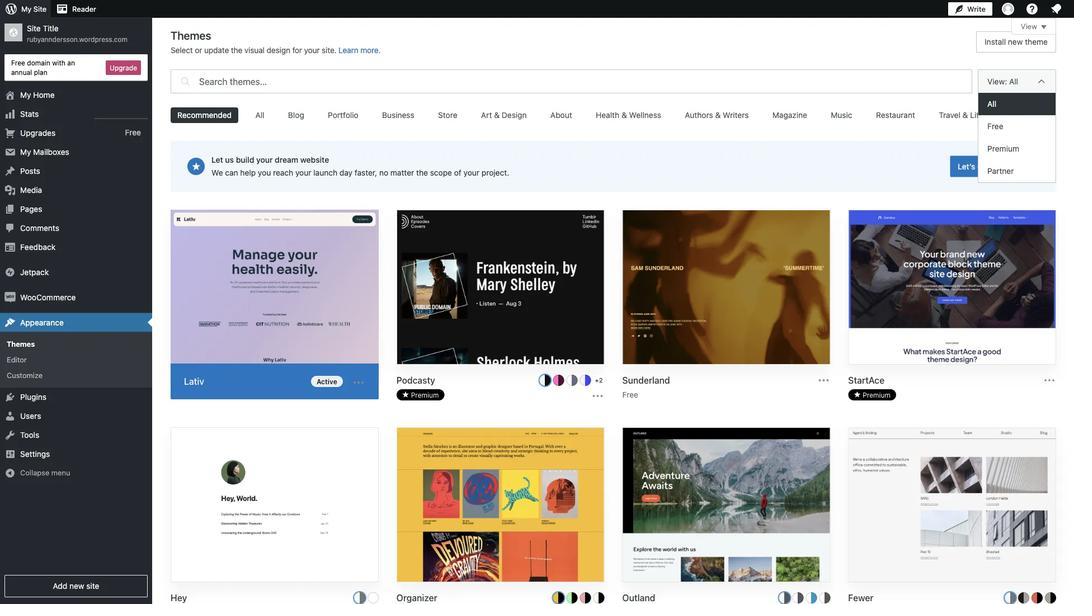 Task type: describe. For each thing, give the bounding box(es) containing it.
let
[[211, 155, 223, 164]]

highest hourly views 0 image
[[95, 112, 148, 119]]

tools link
[[0, 426, 152, 445]]

feedback link
[[0, 238, 152, 257]]

hey is a simple personal blog theme. image
[[171, 428, 378, 583]]

collapse
[[20, 469, 49, 477]]

install
[[985, 37, 1006, 46]]

1 premium button from the left
[[397, 389, 444, 401]]

recommended button
[[171, 107, 238, 123]]

portfolio
[[328, 110, 358, 120]]

view: all list box
[[978, 93, 1056, 183]]

my home link
[[0, 85, 152, 104]]

free inside view: all list box
[[987, 122, 1003, 131]]

my mailboxes link
[[0, 142, 152, 161]]

customize link
[[0, 368, 152, 383]]

reader
[[72, 5, 96, 13]]

let's get started
[[958, 162, 1017, 171]]

woocommerce
[[20, 293, 76, 302]]

startace
[[848, 375, 885, 386]]

write
[[967, 5, 986, 13]]

customize
[[7, 371, 43, 380]]

blog button
[[281, 107, 311, 123]]

fewer is perfect for showcasing portfolios and blogs. with a clean and opinionated design, it offers excellent typography and style variations that make it easy to present your work or business. the theme is highly versatile, making it ideal for bloggers and businesses alike, and it offers a range of customizable options that allow you to tailor your site to your specific needs. image
[[849, 428, 1056, 583]]

reader link
[[51, 0, 101, 18]]

organizer
[[397, 593, 437, 603]]

lativ is a wordpress block theme specifically designed for businesses and startups. it offers fresh, vibrant color palettes and sleek, modern templates that are perfect for companies looking to establish a bold and innovative online presence. image
[[171, 210, 379, 366]]

feedback
[[20, 242, 55, 252]]

health & wellness
[[596, 110, 661, 120]]

title
[[43, 24, 59, 33]]

update
[[204, 46, 229, 55]]

woocommerce link
[[0, 288, 152, 307]]

new for add
[[69, 582, 84, 591]]

my home
[[20, 90, 55, 99]]

open search image
[[178, 67, 192, 96]]

your down website
[[295, 168, 311, 177]]

editor link
[[0, 352, 152, 368]]

blog
[[288, 110, 304, 120]]

more options for theme lativ image
[[352, 376, 365, 389]]

more options for theme podcasty image
[[591, 389, 604, 403]]

us
[[225, 155, 234, 164]]

your inside themes select or update the visual design for your site. learn more .
[[304, 46, 320, 55]]

home
[[33, 90, 55, 99]]

1 horizontal spatial premium
[[863, 391, 891, 399]]

help image
[[1025, 2, 1039, 16]]

an
[[67, 59, 75, 67]]

free domain with an annual plan
[[11, 59, 75, 76]]

about
[[550, 110, 572, 120]]

business button
[[375, 107, 421, 123]]

organizer has a simple structure and displays only the necessary information a real portfolio can benefit from. it's ready to be used by designers, artists, architects, and creators. image
[[397, 428, 604, 583]]

all link
[[979, 93, 1056, 115]]

closed image
[[1041, 25, 1047, 29]]

view
[[1021, 22, 1037, 30]]

partner link
[[979, 160, 1056, 182]]

0 vertical spatial all
[[1009, 77, 1018, 86]]

your up 'you'
[[256, 155, 273, 164]]

travel & lifestyle button
[[932, 107, 1007, 123]]

theme
[[1025, 37, 1048, 46]]

.
[[379, 46, 381, 55]]

pages link
[[0, 199, 152, 219]]

travel
[[939, 110, 961, 120]]

all for all button
[[255, 110, 264, 120]]

business
[[382, 110, 414, 120]]

install new theme link
[[976, 31, 1056, 53]]

settings link
[[0, 445, 152, 464]]

reach
[[273, 168, 293, 177]]

my mailboxes
[[20, 147, 69, 156]]

build
[[236, 155, 254, 164]]

learn more
[[339, 46, 379, 55]]

free inside "sunderland free"
[[622, 390, 638, 400]]

authors & writers
[[685, 110, 749, 120]]

domain
[[27, 59, 50, 67]]

+2 button
[[593, 375, 604, 386]]

& for wellness
[[622, 110, 627, 120]]

visual
[[244, 46, 265, 55]]

about button
[[544, 107, 579, 123]]

mailboxes
[[33, 147, 69, 156]]

themes select or update the visual design for your site. learn more .
[[171, 29, 381, 55]]

startace is your ultimate business theme design. it is pretty valuable in assisting users in building their corporate websites, being established companies, or budding startups. image
[[849, 210, 1056, 366]]

active
[[317, 378, 337, 386]]

learn more link
[[339, 46, 379, 55]]

0 horizontal spatial premium
[[411, 391, 439, 399]]

new for install
[[1008, 37, 1023, 46]]

appearance
[[20, 318, 64, 327]]

music
[[831, 110, 852, 120]]

recommended
[[177, 110, 232, 120]]

site.
[[322, 46, 337, 55]]

authors & writers button
[[678, 107, 756, 123]]

all for all link
[[987, 99, 996, 109]]

with
[[52, 59, 65, 67]]

partner
[[987, 166, 1014, 176]]

write link
[[948, 0, 992, 18]]

site inside 'site title rubyanndersson.wordpress.com'
[[27, 24, 41, 33]]

install new theme
[[985, 37, 1048, 46]]

health
[[596, 110, 619, 120]]

img image for jetpack
[[4, 267, 16, 278]]

website
[[300, 155, 329, 164]]

pages
[[20, 204, 42, 213]]

stats link
[[0, 104, 152, 123]]



Task type: locate. For each thing, give the bounding box(es) containing it.
the left scope
[[416, 168, 428, 177]]

img image inside jetpack link
[[4, 267, 16, 278]]

site
[[86, 582, 99, 591]]

free down sunderland on the bottom right of the page
[[622, 390, 638, 400]]

the inside themes select or update the visual design for your site. learn more .
[[231, 46, 242, 55]]

free down highest hourly views 0 image
[[125, 128, 141, 137]]

free up annual plan
[[11, 59, 25, 67]]

media link
[[0, 180, 152, 199]]

my for my site
[[21, 5, 31, 13]]

you
[[258, 168, 271, 177]]

sunderland is a simple theme that supports full-site editing. it comes with a set of minimal templates and design settings that can be manipulated through global styles. use it to build something beautiful. image
[[623, 210, 830, 366]]

your right of
[[464, 168, 479, 177]]

img image left jetpack
[[4, 267, 16, 278]]

all right view:
[[1009, 77, 1018, 86]]

1 img image from the top
[[4, 267, 16, 278]]

0 vertical spatial the
[[231, 46, 242, 55]]

magazine button
[[766, 107, 814, 123]]

+2
[[595, 377, 603, 384]]

0 horizontal spatial new
[[69, 582, 84, 591]]

stats
[[20, 109, 39, 118]]

we
[[211, 168, 223, 177]]

2 vertical spatial my
[[20, 147, 31, 156]]

themes for themes
[[7, 340, 35, 348]]

view button
[[1011, 18, 1056, 35]]

manage your notifications image
[[1050, 2, 1063, 16]]

my left reader link
[[21, 5, 31, 13]]

1 horizontal spatial new
[[1008, 37, 1023, 46]]

premium button down podcasty
[[397, 389, 444, 401]]

all inside list box
[[987, 99, 996, 109]]

1 horizontal spatial premium button
[[848, 389, 896, 401]]

1 vertical spatial new
[[69, 582, 84, 591]]

your right for
[[304, 46, 320, 55]]

annual plan
[[11, 68, 47, 76]]

my
[[21, 5, 31, 13], [20, 90, 31, 99], [20, 147, 31, 156]]

no
[[379, 168, 388, 177]]

0 horizontal spatial the
[[231, 46, 242, 55]]

free down lifestyle
[[987, 122, 1003, 131]]

img image left woocommerce
[[4, 292, 16, 303]]

& for lifestyle
[[963, 110, 968, 120]]

more options for theme startace image
[[1043, 374, 1056, 387]]

new left site
[[69, 582, 84, 591]]

themes inside themes select or update the visual design for your site. learn more .
[[171, 29, 211, 42]]

& left the writers
[[715, 110, 721, 120]]

hey
[[171, 593, 187, 603]]

store
[[438, 110, 457, 120]]

1 vertical spatial themes
[[7, 340, 35, 348]]

lativ
[[184, 376, 204, 387]]

themes link
[[0, 336, 152, 352]]

users link
[[0, 407, 152, 426]]

of
[[454, 168, 461, 177]]

all up lifestyle
[[987, 99, 996, 109]]

new right install
[[1008, 37, 1023, 46]]

premium up the get started
[[987, 144, 1019, 153]]

the left visual
[[231, 46, 242, 55]]

the inside let us build your dream website we can help you reach your launch day faster, no matter the scope of your project.
[[416, 168, 428, 177]]

2 horizontal spatial all
[[1009, 77, 1018, 86]]

0 horizontal spatial all
[[255, 110, 264, 120]]

upgrades
[[20, 128, 55, 137]]

collapse menu
[[20, 469, 70, 477]]

1 & from the left
[[494, 110, 500, 120]]

& for design
[[494, 110, 500, 120]]

3 & from the left
[[715, 110, 721, 120]]

& right health
[[622, 110, 627, 120]]

rubyanndersson.wordpress.com
[[27, 35, 128, 43]]

my for my home
[[20, 90, 31, 99]]

0 vertical spatial new
[[1008, 37, 1023, 46]]

can
[[225, 168, 238, 177]]

1 vertical spatial my
[[20, 90, 31, 99]]

add new site link
[[4, 575, 148, 597]]

2 horizontal spatial premium
[[987, 144, 1019, 153]]

& right art
[[494, 110, 500, 120]]

day
[[339, 168, 352, 177]]

0 vertical spatial my
[[21, 5, 31, 13]]

writers
[[723, 110, 749, 120]]

plugins
[[20, 393, 46, 402]]

sometimes your podcast episode cover arts deserve more attention than regular thumbnails offer. if you think so, then podcasty is the theme design for your podcast site. image
[[397, 210, 604, 366]]

0 vertical spatial site
[[33, 5, 46, 13]]

premium inside view: all list box
[[987, 144, 1019, 153]]

site title rubyanndersson.wordpress.com
[[27, 24, 128, 43]]

tools
[[20, 431, 39, 440]]

view: all
[[987, 77, 1018, 86]]

free link
[[979, 115, 1056, 138]]

themes up or at the left
[[171, 29, 211, 42]]

settings
[[20, 450, 50, 459]]

premium button down startace at the right bottom of the page
[[848, 389, 896, 401]]

jetpack
[[20, 267, 49, 277]]

menu
[[51, 469, 70, 477]]

premium link
[[979, 138, 1056, 160]]

my site
[[21, 5, 46, 13]]

fewer
[[848, 593, 874, 603]]

design
[[267, 46, 290, 55]]

1 horizontal spatial all
[[987, 99, 996, 109]]

free inside free domain with an annual plan
[[11, 59, 25, 67]]

plugins link
[[0, 388, 152, 407]]

premium
[[987, 144, 1019, 153], [411, 391, 439, 399], [863, 391, 891, 399]]

2 premium button from the left
[[848, 389, 896, 401]]

premium down startace at the right bottom of the page
[[863, 391, 891, 399]]

all
[[1009, 77, 1018, 86], [987, 99, 996, 109], [255, 110, 264, 120]]

let us build your dream website we can help you reach your launch day faster, no matter the scope of your project.
[[211, 155, 509, 177]]

let's
[[958, 162, 975, 171]]

site up title
[[33, 5, 46, 13]]

podcasty
[[397, 375, 435, 386]]

premium down podcasty
[[411, 391, 439, 399]]

1 vertical spatial all
[[987, 99, 996, 109]]

wellness
[[629, 110, 661, 120]]

sunderland free
[[622, 375, 670, 400]]

0 horizontal spatial themes
[[7, 340, 35, 348]]

faster,
[[355, 168, 377, 177]]

2 & from the left
[[622, 110, 627, 120]]

appearance link
[[0, 313, 152, 332]]

1 vertical spatial site
[[27, 24, 41, 33]]

my left home
[[20, 90, 31, 99]]

magazine
[[772, 110, 807, 120]]

themes inside themes link
[[7, 340, 35, 348]]

None search field
[[171, 67, 972, 96]]

Search search field
[[199, 70, 972, 93]]

upgrade
[[110, 64, 137, 71]]

get started
[[977, 162, 1017, 171]]

view:
[[987, 77, 1007, 86]]

select
[[171, 46, 193, 55]]

& for writers
[[715, 110, 721, 120]]

1 vertical spatial img image
[[4, 292, 16, 303]]

posts link
[[0, 161, 152, 180]]

all left blog
[[255, 110, 264, 120]]

1 horizontal spatial themes
[[171, 29, 211, 42]]

restaurant
[[876, 110, 915, 120]]

site
[[33, 5, 46, 13], [27, 24, 41, 33]]

lifestyle
[[970, 110, 1001, 120]]

& right travel
[[963, 110, 968, 120]]

themes up the editor
[[7, 340, 35, 348]]

comments
[[20, 223, 59, 233]]

0 horizontal spatial premium button
[[397, 389, 444, 401]]

img image
[[4, 267, 16, 278], [4, 292, 16, 303]]

or
[[195, 46, 202, 55]]

comments link
[[0, 219, 152, 238]]

themes
[[171, 29, 211, 42], [7, 340, 35, 348]]

launch
[[313, 168, 337, 177]]

new
[[1008, 37, 1023, 46], [69, 582, 84, 591]]

&
[[494, 110, 500, 120], [622, 110, 627, 120], [715, 110, 721, 120], [963, 110, 968, 120]]

1 vertical spatial the
[[416, 168, 428, 177]]

authors
[[685, 110, 713, 120]]

art & design button
[[474, 107, 533, 123]]

all button
[[249, 107, 271, 123]]

0 vertical spatial img image
[[4, 267, 16, 278]]

2 vertical spatial all
[[255, 110, 264, 120]]

all inside button
[[255, 110, 264, 120]]

media
[[20, 185, 42, 194]]

project.
[[482, 168, 509, 177]]

1 horizontal spatial the
[[416, 168, 428, 177]]

add new site
[[53, 582, 99, 591]]

my profile image
[[1002, 3, 1014, 15]]

store button
[[431, 107, 464, 123]]

a wordpress theme for travel-related websites and blogs designed to showcase stunning destinations around the world. image
[[623, 428, 830, 584]]

my for my mailboxes
[[20, 147, 31, 156]]

0 vertical spatial themes
[[171, 29, 211, 42]]

my up posts
[[20, 147, 31, 156]]

img image inside woocommerce link
[[4, 292, 16, 303]]

more options for theme sunderland image
[[817, 374, 830, 387]]

img image for woocommerce
[[4, 292, 16, 303]]

site left title
[[27, 24, 41, 33]]

posts
[[20, 166, 40, 175]]

users
[[20, 412, 41, 421]]

art
[[481, 110, 492, 120]]

premium button
[[397, 389, 444, 401], [848, 389, 896, 401]]

themes for themes select or update the visual design for your site. learn more .
[[171, 29, 211, 42]]

my site link
[[0, 0, 51, 18]]

2 img image from the top
[[4, 292, 16, 303]]

4 & from the left
[[963, 110, 968, 120]]



Task type: vqa. For each thing, say whether or not it's contained in the screenshot.
Appearance
yes



